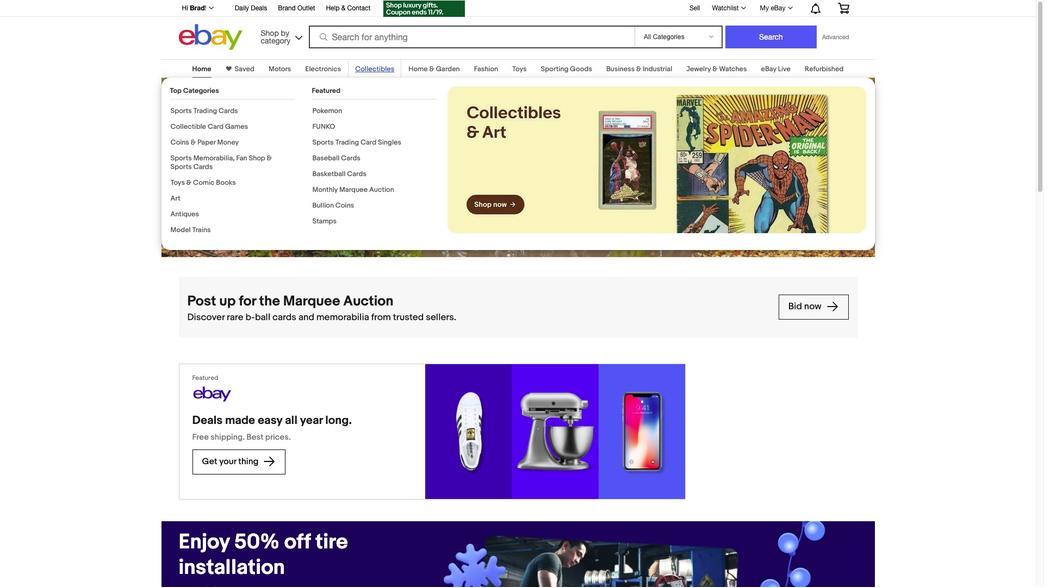 Task type: vqa. For each thing, say whether or not it's contained in the screenshot.
visit
no



Task type: locate. For each thing, give the bounding box(es) containing it.
& inside sports memorabilia, fan shop & sports cards
[[267, 154, 272, 163]]

home up the categories
[[192, 65, 211, 73]]

1 your from the top
[[220, 86, 262, 112]]

1 vertical spatial your
[[219, 457, 236, 467]]

your up games
[[220, 86, 262, 112]]

None submit
[[726, 26, 817, 48]]

sporting
[[541, 65, 569, 73]]

ebay
[[771, 4, 786, 12], [761, 65, 777, 73]]

2 your from the top
[[219, 457, 236, 467]]

home & garden
[[409, 65, 460, 73]]

sports inside featured element
[[313, 138, 334, 147]]

stamps link
[[313, 217, 337, 226]]

advanced link
[[817, 26, 855, 48]]

bid now link
[[779, 295, 849, 320]]

deals right daily
[[251, 4, 267, 12]]

0 horizontal spatial toys
[[171, 178, 185, 187]]

trading inside top categories element
[[193, 107, 217, 115]]

& left comic
[[186, 178, 192, 187]]

up
[[219, 293, 236, 310]]

business & industrial link
[[606, 65, 672, 73]]

1 vertical spatial auction
[[343, 293, 394, 310]]

& down with on the top left of page
[[267, 154, 272, 163]]

0 vertical spatial get
[[179, 86, 215, 112]]

coins down the collectible
[[171, 138, 189, 147]]

& right help
[[341, 4, 346, 12]]

0 horizontal spatial home
[[192, 65, 211, 73]]

get for atv
[[179, 86, 215, 112]]

0 horizontal spatial now
[[223, 186, 240, 196]]

daily deals link
[[235, 3, 267, 15]]

my ebay
[[760, 4, 786, 12]]

b-
[[246, 312, 255, 323]]

trading for cards
[[193, 107, 217, 115]]

basketball cards
[[313, 170, 367, 178]]

monthly
[[313, 185, 338, 194]]

basketball cards link
[[313, 170, 367, 178]]

atv
[[266, 86, 305, 112]]

antiques
[[171, 210, 199, 219]]

get
[[179, 86, 215, 112], [202, 457, 217, 467]]

0 vertical spatial coins
[[171, 138, 189, 147]]

0 horizontal spatial coins
[[171, 138, 189, 147]]

1 vertical spatial coins
[[336, 201, 354, 210]]

business & industrial
[[606, 65, 672, 73]]

1 vertical spatial ebay
[[761, 65, 777, 73]]

1 vertical spatial toys
[[171, 178, 185, 187]]

1 vertical spatial card
[[361, 138, 376, 147]]

shop right fan
[[249, 154, 265, 163]]

1 vertical spatial trading
[[335, 138, 359, 147]]

saved link
[[231, 65, 255, 73]]

0 vertical spatial trading
[[193, 107, 217, 115]]

home left garden
[[409, 65, 428, 73]]

watchlist
[[712, 4, 739, 12]]

0 horizontal spatial card
[[208, 122, 224, 131]]

0 vertical spatial your
[[220, 86, 262, 112]]

goods
[[570, 65, 592, 73]]

& for contact
[[341, 4, 346, 12]]

rare
[[227, 312, 243, 323]]

1 horizontal spatial home
[[409, 65, 428, 73]]

collectible card games link
[[171, 122, 248, 131]]

toys inside top categories element
[[171, 178, 185, 187]]

and right cards
[[299, 312, 314, 323]]

memorabilia,
[[193, 154, 235, 163]]

1 vertical spatial featured
[[192, 374, 218, 382]]

1 horizontal spatial deals
[[251, 4, 267, 12]]

and down begin
[[179, 154, 195, 166]]

trading up baseball cards link
[[335, 138, 359, 147]]

0 vertical spatial deals
[[251, 4, 267, 12]]

ebay left live
[[761, 65, 777, 73]]

shop inside the shop by category
[[261, 29, 279, 37]]

sports trading cards
[[171, 107, 238, 115]]

tire
[[315, 530, 348, 555]]

0 vertical spatial shop
[[261, 29, 279, 37]]

and
[[179, 154, 195, 166], [299, 312, 314, 323]]

fan
[[236, 154, 247, 163]]

1 vertical spatial deals
[[192, 414, 223, 428]]

0 horizontal spatial and
[[179, 154, 195, 166]]

post up for the marquee auction link
[[187, 293, 770, 311]]

shipping.
[[211, 432, 245, 443]]

2 home from the left
[[409, 65, 428, 73]]

now for bid
[[804, 302, 822, 312]]

0 horizontal spatial trading
[[193, 107, 217, 115]]

bid now
[[789, 302, 824, 312]]

1 horizontal spatial now
[[804, 302, 822, 312]]

with
[[260, 142, 278, 154]]

deals up free
[[192, 414, 223, 428]]

main content
[[0, 53, 1036, 587]]

off
[[284, 530, 311, 555]]

prices.
[[265, 432, 291, 443]]

cards inside sports memorabilia, fan shop & sports cards
[[193, 163, 213, 171]]

toys
[[512, 65, 527, 73], [171, 178, 185, 187]]

post up for the marquee auction discover rare b-ball cards and memorabilia from trusted sellers.
[[187, 293, 456, 323]]

get for thing
[[202, 457, 217, 467]]

auction inside post up for the marquee auction discover rare b-ball cards and memorabilia from trusted sellers.
[[343, 293, 394, 310]]

refurbished
[[805, 65, 844, 73]]

coins down 'monthly marquee auction'
[[336, 201, 354, 210]]

0 vertical spatial ebay
[[771, 4, 786, 12]]

1 horizontal spatial trading
[[335, 138, 359, 147]]

outlet
[[298, 4, 315, 12]]

your inside get your atv or utv kitted out begin adventures with cargo bags, tires, and more.
[[220, 86, 262, 112]]

& left garden
[[429, 65, 435, 73]]

toys right fashion link
[[512, 65, 527, 73]]

bags,
[[309, 142, 334, 154]]

toys for toys link on the top
[[512, 65, 527, 73]]

& right business
[[636, 65, 642, 73]]

business
[[606, 65, 635, 73]]

1 vertical spatial marquee
[[283, 293, 340, 310]]

help & contact link
[[326, 3, 371, 15]]

& left paper
[[191, 138, 196, 147]]

trading up collectible card games
[[193, 107, 217, 115]]

1 home from the left
[[192, 65, 211, 73]]

your left thing
[[219, 457, 236, 467]]

shop left by
[[261, 29, 279, 37]]

& right jewelry
[[713, 65, 718, 73]]

0 vertical spatial toys
[[512, 65, 527, 73]]

collectible
[[171, 122, 206, 131]]

cards
[[273, 312, 296, 323]]

sports trading card singles link
[[313, 138, 401, 147]]

sell
[[690, 4, 700, 12]]

ebay inside account navigation
[[771, 4, 786, 12]]

1 vertical spatial shop
[[249, 154, 265, 163]]

1 horizontal spatial toys
[[512, 65, 527, 73]]

daily
[[235, 4, 249, 12]]

coins & paper money link
[[171, 138, 239, 147]]

account navigation
[[176, 0, 858, 18]]

&
[[341, 4, 346, 12], [429, 65, 435, 73], [636, 65, 642, 73], [713, 65, 718, 73], [191, 138, 196, 147], [267, 154, 272, 163], [186, 178, 192, 187]]

0 horizontal spatial deals
[[192, 414, 223, 428]]

monthly marquee auction link
[[313, 185, 394, 194]]

ebay right the my
[[771, 4, 786, 12]]

now
[[223, 186, 240, 196], [804, 302, 822, 312]]

categories
[[183, 86, 219, 95]]

sporting goods link
[[541, 65, 592, 73]]

toys up art link on the top
[[171, 178, 185, 187]]

Search for anything text field
[[310, 27, 633, 47]]

cards
[[219, 107, 238, 115], [341, 154, 361, 163], [193, 163, 213, 171], [347, 170, 367, 178]]

long.
[[325, 414, 352, 428]]

card left singles at the left top
[[361, 138, 376, 147]]

auction inside featured element
[[369, 185, 394, 194]]

sports for sports memorabilia, fan shop & sports cards
[[171, 154, 192, 163]]

shop
[[261, 29, 279, 37], [249, 154, 265, 163]]

paper
[[197, 138, 216, 147]]

0 vertical spatial and
[[179, 154, 195, 166]]

trading inside featured element
[[335, 138, 359, 147]]

1 vertical spatial now
[[804, 302, 822, 312]]

top categories element
[[170, 86, 295, 242]]

enjoy 50% off tire installation link
[[179, 530, 359, 581]]

1 horizontal spatial card
[[361, 138, 376, 147]]

watches
[[719, 65, 747, 73]]

and inside post up for the marquee auction discover rare b-ball cards and memorabilia from trusted sellers.
[[299, 312, 314, 323]]

featured
[[312, 86, 341, 95], [192, 374, 218, 382]]

my
[[760, 4, 769, 12]]

1 horizontal spatial coins
[[336, 201, 354, 210]]

1 vertical spatial get
[[202, 457, 217, 467]]

shop by category button
[[256, 24, 305, 48]]

0 vertical spatial card
[[208, 122, 224, 131]]

your for atv
[[220, 86, 262, 112]]

now right bid
[[804, 302, 822, 312]]

cards up toys & comic books
[[193, 163, 213, 171]]

0 vertical spatial featured
[[312, 86, 341, 95]]

marquee down the basketball cards link
[[339, 185, 368, 194]]

1 vertical spatial and
[[299, 312, 314, 323]]

kitted
[[223, 111, 281, 137]]

hi
[[182, 4, 188, 12]]

your for thing
[[219, 457, 236, 467]]

1 horizontal spatial and
[[299, 312, 314, 323]]

featured element
[[312, 86, 437, 242]]

0 vertical spatial now
[[223, 186, 240, 196]]

hi brad !
[[182, 4, 206, 12]]

the
[[259, 293, 280, 310]]

live
[[778, 65, 791, 73]]

now right explore
[[223, 186, 240, 196]]

sporting goods
[[541, 65, 592, 73]]

free
[[192, 432, 209, 443]]

get your atv or utv kitted out begin adventures with cargo bags, tires, and more.
[[179, 86, 359, 166]]

none submit inside shop by category banner
[[726, 26, 817, 48]]

sports memorabilia, fan shop & sports cards
[[171, 154, 272, 171]]

card up paper
[[208, 122, 224, 131]]

0 vertical spatial marquee
[[339, 185, 368, 194]]

shop by category banner
[[176, 0, 858, 53]]

antiques link
[[171, 210, 199, 219]]

0 vertical spatial auction
[[369, 185, 394, 194]]

get inside get your atv or utv kitted out begin adventures with cargo bags, tires, and more.
[[179, 86, 215, 112]]

& for industrial
[[636, 65, 642, 73]]

sports for sports trading cards
[[171, 107, 192, 115]]

deals inside account navigation
[[251, 4, 267, 12]]

sell link
[[685, 4, 705, 12]]

trading
[[193, 107, 217, 115], [335, 138, 359, 147]]

sports trading card singles
[[313, 138, 401, 147]]

main content containing get your atv or utv kitted out
[[0, 53, 1036, 587]]

toys & comic books
[[171, 178, 236, 187]]

for
[[239, 293, 256, 310]]

home
[[192, 65, 211, 73], [409, 65, 428, 73]]

sellers.
[[426, 312, 456, 323]]

& inside the help & contact link
[[341, 4, 346, 12]]

basketball
[[313, 170, 346, 178]]

card inside top categories element
[[208, 122, 224, 131]]

marquee up cards
[[283, 293, 340, 310]]

sports for sports trading card singles
[[313, 138, 334, 147]]



Task type: describe. For each thing, give the bounding box(es) containing it.
toys link
[[512, 65, 527, 73]]

ebay live
[[761, 65, 791, 73]]

games
[[225, 122, 248, 131]]

bullion coins
[[313, 201, 354, 210]]

ebay live link
[[761, 65, 791, 73]]

get your thing
[[202, 457, 261, 467]]

brand
[[278, 4, 296, 12]]

advanced
[[822, 34, 849, 40]]

industrial
[[643, 65, 672, 73]]

jewelry & watches link
[[687, 65, 747, 73]]

jewelry
[[687, 65, 711, 73]]

& for garden
[[429, 65, 435, 73]]

& for paper
[[191, 138, 196, 147]]

more.
[[198, 154, 224, 166]]

stamps
[[313, 217, 337, 226]]

cards down "tires," at the left top of page
[[341, 154, 361, 163]]

50%
[[234, 530, 280, 555]]

motors link
[[269, 65, 291, 73]]

model trains link
[[171, 226, 211, 234]]

brand outlet
[[278, 4, 315, 12]]

enjoy
[[179, 530, 230, 555]]

help
[[326, 4, 340, 12]]

easy
[[258, 414, 282, 428]]

baseball cards link
[[313, 154, 361, 163]]

get the coupon image
[[384, 1, 465, 17]]

home for home
[[192, 65, 211, 73]]

fashion link
[[474, 65, 498, 73]]

bullion
[[313, 201, 334, 210]]

deals made easy all year long. free shipping. best prices.
[[192, 414, 352, 443]]

begin
[[179, 142, 205, 154]]

out
[[285, 111, 317, 137]]

comic
[[193, 178, 215, 187]]

cards up monthly marquee auction 'link'
[[347, 170, 367, 178]]

now for explore
[[223, 186, 240, 196]]

baseball cards
[[313, 154, 361, 163]]

coins inside top categories element
[[171, 138, 189, 147]]

shop inside sports memorabilia, fan shop & sports cards
[[249, 154, 265, 163]]

coins inside featured element
[[336, 201, 354, 210]]

pokemon link
[[313, 107, 342, 115]]

thing
[[238, 457, 259, 467]]

pokemon
[[313, 107, 342, 115]]

saved
[[235, 65, 255, 73]]

& for watches
[[713, 65, 718, 73]]

home & garden link
[[409, 65, 460, 73]]

garden
[[436, 65, 460, 73]]

sports trading cards link
[[171, 107, 238, 115]]

tires,
[[336, 142, 359, 154]]

post
[[187, 293, 216, 310]]

and inside get your atv or utv kitted out begin adventures with cargo bags, tires, and more.
[[179, 154, 195, 166]]

deals inside the deals made easy all year long. free shipping. best prices.
[[192, 414, 223, 428]]

or
[[309, 86, 328, 112]]

from
[[371, 312, 391, 323]]

!
[[205, 4, 206, 12]]

singles
[[378, 138, 401, 147]]

trading for card
[[335, 138, 359, 147]]

baseball
[[313, 154, 340, 163]]

collectibles
[[355, 65, 395, 73]]

toys & comic books link
[[171, 178, 236, 187]]

fashion
[[474, 65, 498, 73]]

card inside featured element
[[361, 138, 376, 147]]

memorabilia
[[316, 312, 369, 323]]

books
[[216, 178, 236, 187]]

top categories
[[170, 86, 219, 95]]

cargo
[[281, 142, 307, 154]]

model trains
[[171, 226, 211, 234]]

watchlist link
[[706, 2, 751, 15]]

0 horizontal spatial featured
[[192, 374, 218, 382]]

explore now
[[188, 186, 242, 196]]

discover
[[187, 312, 225, 323]]

electronics
[[305, 65, 341, 73]]

monthly marquee auction
[[313, 185, 394, 194]]

explore
[[188, 186, 221, 196]]

& for comic
[[186, 178, 192, 187]]

adventures
[[207, 142, 258, 154]]

made
[[225, 414, 255, 428]]

coins & paper money
[[171, 138, 239, 147]]

brad
[[190, 4, 205, 12]]

toys for toys & comic books
[[171, 178, 185, 187]]

marquee inside post up for the marquee auction discover rare b-ball cards and memorabilia from trusted sellers.
[[283, 293, 340, 310]]

trains
[[192, 226, 211, 234]]

best
[[247, 432, 263, 443]]

1 horizontal spatial featured
[[312, 86, 341, 95]]

year
[[300, 414, 323, 428]]

your shopping cart image
[[837, 3, 850, 14]]

collectibles & art - shop now image
[[447, 86, 866, 233]]

electronics link
[[305, 65, 341, 73]]

category
[[261, 36, 291, 45]]

cards up games
[[219, 107, 238, 115]]

all
[[285, 414, 297, 428]]

sports memorabilia, fan shop & sports cards link
[[171, 154, 272, 171]]

home for home & garden
[[409, 65, 428, 73]]

motors
[[269, 65, 291, 73]]

marquee inside featured element
[[339, 185, 368, 194]]

brand outlet link
[[278, 3, 315, 15]]



